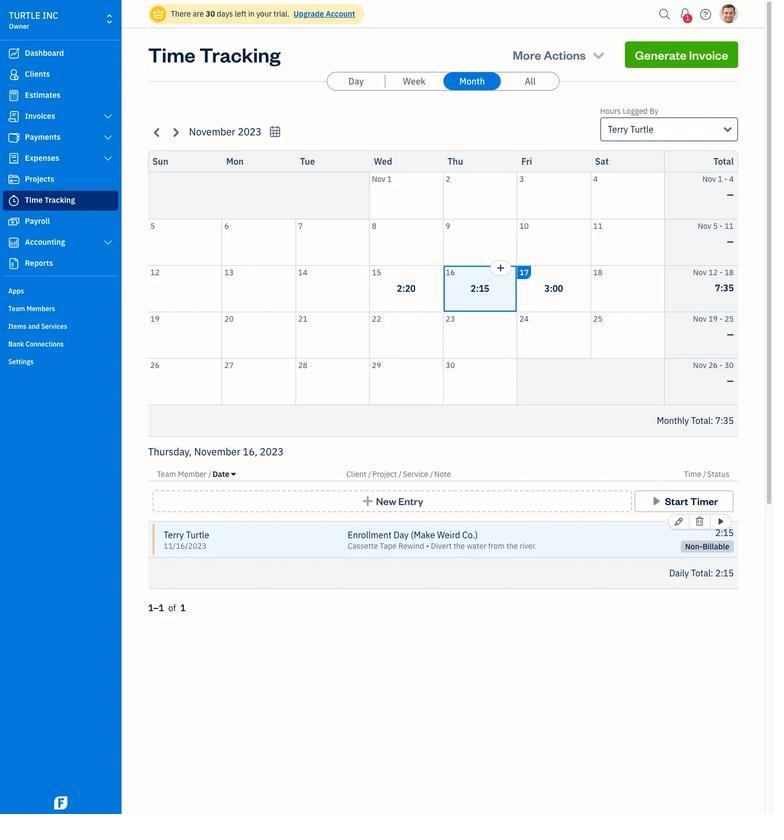 Task type: describe. For each thing, give the bounding box(es) containing it.
- for nov 19 - 25 —
[[720, 314, 723, 324]]

nov for nov 5 - 11 —
[[698, 221, 712, 231]]

owner
[[9, 22, 29, 30]]

total for daily total
[[692, 568, 711, 579]]

2 7:35 from the top
[[716, 415, 734, 426]]

2:15 for 2:15
[[471, 283, 490, 294]]

sun
[[153, 156, 168, 167]]

19 inside "button"
[[150, 314, 160, 324]]

3 button
[[518, 173, 591, 219]]

chevron large down image for expenses
[[103, 154, 113, 163]]

27 button
[[222, 359, 296, 405]]

more
[[513, 47, 542, 62]]

tracking inside main element
[[45, 195, 75, 205]]

time / status
[[684, 470, 730, 479]]

generate
[[635, 47, 687, 62]]

account
[[326, 9, 355, 19]]

make
[[414, 530, 435, 541]]

8 button
[[370, 219, 443, 265]]

client
[[347, 470, 367, 479]]

start
[[665, 495, 689, 508]]

estimates link
[[3, 86, 118, 106]]

14 button
[[296, 266, 369, 312]]

time link
[[684, 470, 704, 479]]

- for nov 12 - 18 7:35
[[720, 267, 723, 277]]

23
[[446, 314, 455, 324]]

wed
[[374, 156, 393, 167]]

1 horizontal spatial time
[[148, 41, 196, 67]]

2:20
[[397, 283, 416, 294]]

1 / from the left
[[209, 470, 212, 479]]

in
[[248, 9, 255, 19]]

add a time entry image
[[497, 261, 505, 275]]

inc
[[43, 10, 58, 21]]

— for nov 1 - 4 —
[[728, 189, 734, 200]]

25 inside nov 19 - 25 —
[[725, 314, 734, 324]]

1 inside dropdown button
[[686, 14, 690, 22]]

1 vertical spatial november
[[194, 446, 241, 458]]

2 vertical spatial 2:15
[[716, 568, 734, 579]]

28 button
[[296, 359, 369, 405]]

cassette
[[348, 541, 378, 551]]

chevron large down image for invoices
[[103, 112, 113, 121]]

: for monthly total
[[711, 415, 714, 426]]

services
[[41, 322, 67, 331]]

nov 26 - 30 —
[[694, 360, 734, 386]]

time inside main element
[[25, 195, 43, 205]]

9 button
[[444, 219, 517, 265]]

caretdown image
[[231, 470, 236, 479]]

20 button
[[222, 312, 296, 358]]

invoice image
[[7, 111, 20, 122]]

26 inside nov 26 - 30 —
[[709, 360, 718, 370]]

15
[[372, 267, 381, 277]]

6
[[225, 221, 229, 231]]

logged
[[623, 106, 648, 116]]

chevrondown image
[[591, 47, 607, 62]]

thu
[[448, 156, 464, 167]]

invoice
[[690, 47, 729, 62]]

all
[[525, 76, 536, 87]]

chevron large down image for payments
[[103, 133, 113, 142]]

nov 19 - 25 —
[[694, 314, 734, 340]]

expense image
[[7, 153, 20, 164]]

main element
[[0, 0, 149, 815]]

previous month image
[[151, 126, 164, 139]]

more actions button
[[503, 41, 617, 68]]

clients link
[[3, 65, 118, 85]]

1–1 of 1
[[148, 603, 186, 614]]

2 vertical spatial time
[[684, 470, 702, 479]]

(
[[411, 530, 414, 541]]

0 horizontal spatial 30
[[206, 9, 215, 19]]

your
[[257, 9, 272, 19]]

choose a date image
[[269, 126, 282, 138]]

generate invoice
[[635, 47, 729, 62]]

tape
[[380, 541, 397, 551]]

3
[[520, 174, 525, 184]]

dashboard link
[[3, 44, 118, 64]]

- for nov 26 - 30 —
[[720, 360, 723, 370]]

water
[[467, 541, 487, 551]]

apps
[[8, 287, 24, 295]]

rewind
[[399, 541, 425, 551]]

11 inside button
[[594, 221, 603, 231]]

status link
[[708, 470, 730, 479]]

terry for terry turtle
[[608, 124, 629, 135]]

1 vertical spatial 2023
[[260, 446, 284, 458]]

19 button
[[148, 312, 222, 358]]

1 right of
[[180, 603, 186, 614]]

tue
[[300, 156, 315, 167]]

there are 30 days left in your trial. upgrade account
[[171, 9, 355, 19]]

11 button
[[591, 219, 665, 265]]

2:15 non-billable
[[686, 528, 734, 552]]

timer image
[[7, 195, 20, 206]]

daily
[[670, 568, 689, 579]]

more actions
[[513, 47, 586, 62]]

0 vertical spatial total
[[714, 156, 734, 167]]

2
[[446, 174, 451, 184]]

billable
[[703, 542, 730, 552]]

sat
[[596, 156, 609, 167]]

2 the from the left
[[507, 541, 518, 551]]

service
[[403, 470, 429, 479]]

— for nov 5 - 11 —
[[728, 236, 734, 247]]

nov for nov 1
[[372, 174, 386, 184]]

18 inside button
[[594, 267, 603, 277]]

20
[[225, 314, 234, 324]]

daily total : 2:15
[[670, 568, 734, 579]]

next month image
[[169, 126, 182, 139]]

)
[[475, 530, 478, 541]]

hours logged by
[[601, 106, 659, 116]]

by
[[650, 106, 659, 116]]

7:35 inside nov 12 - 18 7:35
[[716, 282, 734, 293]]

estimates
[[25, 90, 61, 100]]

2 / from the left
[[369, 470, 372, 479]]

1–1
[[148, 603, 164, 614]]

0 vertical spatial tracking
[[200, 41, 281, 67]]

items
[[8, 322, 26, 331]]

client / project / service / note
[[347, 470, 451, 479]]

3:00
[[545, 283, 564, 294]]

start timer button
[[635, 491, 734, 513]]

3 / from the left
[[399, 470, 402, 479]]

payments link
[[3, 128, 118, 148]]

14
[[298, 267, 308, 277]]

: for daily total
[[711, 568, 714, 579]]

note link
[[435, 470, 451, 479]]

29 button
[[370, 359, 443, 405]]

apps link
[[3, 283, 118, 299]]

team for team members
[[8, 305, 25, 313]]

there
[[171, 9, 191, 19]]

all link
[[502, 72, 559, 90]]



Task type: locate. For each thing, give the bounding box(es) containing it.
the right from
[[507, 541, 518, 551]]

thursday,
[[148, 446, 192, 458]]

2023
[[238, 126, 262, 138], [260, 446, 284, 458]]

24
[[520, 314, 529, 324]]

reports
[[25, 258, 53, 268]]

total up 'nov 1 - 4 —'
[[714, 156, 734, 167]]

/ left the status 'link'
[[704, 470, 707, 479]]

1 horizontal spatial 30
[[446, 360, 455, 370]]

1 inside button
[[388, 174, 392, 184]]

1 19 from the left
[[150, 314, 160, 324]]

0 horizontal spatial day
[[349, 76, 364, 87]]

1 vertical spatial :
[[711, 568, 714, 579]]

1 vertical spatial total
[[692, 415, 711, 426]]

0 vertical spatial time tracking
[[148, 41, 281, 67]]

week
[[403, 76, 426, 87]]

chevron large down image inside expenses link
[[103, 154, 113, 163]]

invoices
[[25, 111, 55, 121]]

— up nov 5 - 11 —
[[728, 189, 734, 200]]

november up date
[[194, 446, 241, 458]]

day link
[[328, 72, 385, 90]]

12 down 5 button
[[150, 267, 160, 277]]

•
[[426, 541, 429, 551]]

crown image
[[153, 8, 164, 20]]

nov for nov 1 - 4 —
[[703, 174, 717, 184]]

chevron large down image down payments "link"
[[103, 154, 113, 163]]

/ left date
[[209, 470, 212, 479]]

4 / from the left
[[431, 470, 433, 479]]

1 vertical spatial tracking
[[45, 195, 75, 205]]

chevron large down image up reports link
[[103, 238, 113, 247]]

report image
[[7, 258, 20, 269]]

26 down the 19 "button"
[[150, 360, 160, 370]]

0 vertical spatial team
[[8, 305, 25, 313]]

4 inside button
[[594, 174, 598, 184]]

dashboard
[[25, 48, 64, 58]]

upgrade account link
[[292, 9, 355, 19]]

nov inside nov 12 - 18 7:35
[[694, 267, 707, 277]]

chevron large down image
[[103, 133, 113, 142], [103, 154, 113, 163]]

plus image
[[362, 496, 374, 507]]

chevron large down image
[[103, 112, 113, 121], [103, 238, 113, 247]]

client image
[[7, 69, 20, 80]]

nov for nov 26 - 30 —
[[694, 360, 707, 370]]

: down billable at the right bottom of the page
[[711, 568, 714, 579]]

7:35
[[716, 282, 734, 293], [716, 415, 734, 426]]

7:35 up nov 19 - 25 — in the right top of the page
[[716, 282, 734, 293]]

2 19 from the left
[[709, 314, 718, 324]]

time
[[148, 41, 196, 67], [25, 195, 43, 205], [684, 470, 702, 479]]

time left the status 'link'
[[684, 470, 702, 479]]

resume image
[[717, 515, 726, 529]]

7
[[298, 221, 303, 231]]

1 horizontal spatial 18
[[725, 267, 734, 277]]

2 4 from the left
[[730, 174, 734, 184]]

16
[[446, 267, 455, 277]]

items and services
[[8, 322, 67, 331]]

/ left "service"
[[399, 470, 402, 479]]

1 chevron large down image from the top
[[103, 133, 113, 142]]

new
[[376, 495, 397, 508]]

project image
[[7, 174, 20, 185]]

2 : from the top
[[711, 568, 714, 579]]

terry down hours
[[608, 124, 629, 135]]

settings
[[8, 358, 34, 366]]

0 horizontal spatial terry
[[164, 530, 184, 541]]

nov inside button
[[372, 174, 386, 184]]

18
[[594, 267, 603, 277], [725, 267, 734, 277]]

nov
[[372, 174, 386, 184], [703, 174, 717, 184], [698, 221, 712, 231], [694, 267, 707, 277], [694, 314, 707, 324], [694, 360, 707, 370]]

2:15 down billable at the right bottom of the page
[[716, 568, 734, 579]]

enrollment day ( make weird co. ) cassette tape rewind • divert the water from the river.
[[348, 530, 537, 551]]

1 horizontal spatial 25
[[725, 314, 734, 324]]

0 horizontal spatial 4
[[594, 174, 598, 184]]

time tracking link
[[3, 191, 118, 211]]

— inside nov 19 - 25 —
[[728, 329, 734, 340]]

26 down nov 19 - 25 — in the right top of the page
[[709, 360, 718, 370]]

1 horizontal spatial day
[[394, 530, 409, 541]]

- inside nov 5 - 11 —
[[720, 221, 723, 231]]

nov inside nov 19 - 25 —
[[694, 314, 707, 324]]

0 horizontal spatial 12
[[150, 267, 160, 277]]

2:15 for 2:15 non-billable
[[716, 528, 734, 539]]

search image
[[656, 6, 674, 22]]

1 12 from the left
[[150, 267, 160, 277]]

tracking down the left
[[200, 41, 281, 67]]

2 horizontal spatial time
[[684, 470, 702, 479]]

25
[[594, 314, 603, 324], [725, 314, 734, 324]]

0 vertical spatial november
[[189, 126, 236, 138]]

18 inside nov 12 - 18 7:35
[[725, 267, 734, 277]]

1 vertical spatial 7:35
[[716, 415, 734, 426]]

members
[[27, 305, 55, 313]]

2:15 up 23 button on the right top
[[471, 283, 490, 294]]

turtle up 11/16/2023 on the left bottom
[[186, 530, 209, 541]]

freshbooks image
[[52, 797, 70, 810]]

nov down wed
[[372, 174, 386, 184]]

2 chevron large down image from the top
[[103, 154, 113, 163]]

- inside 'nov 1 - 4 —'
[[725, 174, 728, 184]]

4
[[594, 174, 598, 184], [730, 174, 734, 184]]

4 inside 'nov 1 - 4 —'
[[730, 174, 734, 184]]

19 down nov 12 - 18 7:35 at the top of the page
[[709, 314, 718, 324]]

2 18 from the left
[[725, 267, 734, 277]]

nov for nov 19 - 25 —
[[694, 314, 707, 324]]

1 horizontal spatial team
[[157, 470, 176, 479]]

bank
[[8, 340, 24, 348]]

time tracking
[[148, 41, 281, 67], [25, 195, 75, 205]]

money image
[[7, 216, 20, 227]]

2 vertical spatial total
[[692, 568, 711, 579]]

0 vertical spatial 7:35
[[716, 282, 734, 293]]

november right next month image on the left
[[189, 126, 236, 138]]

time tracking down "projects" link
[[25, 195, 75, 205]]

— inside 'nov 1 - 4 —'
[[728, 189, 734, 200]]

12 down nov 5 - 11 —
[[709, 267, 718, 277]]

terry turtle
[[608, 124, 654, 135]]

30 button
[[444, 359, 517, 405]]

payments
[[25, 132, 61, 142]]

19
[[150, 314, 160, 324], [709, 314, 718, 324]]

nov inside 'nov 1 - 4 —'
[[703, 174, 717, 184]]

— for nov 26 - 30 —
[[728, 375, 734, 386]]

1 horizontal spatial time tracking
[[148, 41, 281, 67]]

terry turtle 11/16/2023
[[164, 530, 209, 551]]

tracking down "projects" link
[[45, 195, 75, 205]]

nov inside nov 26 - 30 —
[[694, 360, 707, 370]]

2023 left choose a date icon
[[238, 126, 262, 138]]

team down the apps
[[8, 305, 25, 313]]

dashboard image
[[7, 48, 20, 59]]

2 26 from the left
[[709, 360, 718, 370]]

12 inside 12 button
[[150, 267, 160, 277]]

nov down nov 12 - 18 7:35 at the top of the page
[[694, 314, 707, 324]]

payroll link
[[3, 212, 118, 232]]

/ left 'note' link
[[431, 470, 433, 479]]

1 5 from the left
[[150, 221, 155, 231]]

total right daily
[[692, 568, 711, 579]]

17
[[520, 267, 529, 277]]

1 vertical spatial chevron large down image
[[103, 154, 113, 163]]

team inside main element
[[8, 305, 25, 313]]

18 down nov 5 - 11 —
[[725, 267, 734, 277]]

bank connections
[[8, 340, 64, 348]]

2 horizontal spatial 30
[[725, 360, 734, 370]]

1 horizontal spatial the
[[507, 541, 518, 551]]

nov down nov 19 - 25 — in the right top of the page
[[694, 360, 707, 370]]

7:35 down nov 26 - 30 —
[[716, 415, 734, 426]]

weird
[[437, 530, 461, 541]]

10
[[520, 221, 529, 231]]

0 vertical spatial :
[[711, 415, 714, 426]]

25 down "18" button
[[594, 314, 603, 324]]

edit image
[[675, 515, 684, 529]]

1 down wed
[[388, 174, 392, 184]]

0 vertical spatial day
[[349, 76, 364, 87]]

2 11 from the left
[[725, 221, 734, 231]]

chevron large down image for accounting
[[103, 238, 113, 247]]

1 vertical spatial 2:15
[[716, 528, 734, 539]]

terry turtle button
[[601, 117, 739, 142]]

nov for nov 12 - 18 7:35
[[694, 267, 707, 277]]

nov 5 - 11 —
[[698, 221, 734, 247]]

0 horizontal spatial 25
[[594, 314, 603, 324]]

1 4 from the left
[[594, 174, 598, 184]]

12 inside nov 12 - 18 7:35
[[709, 267, 718, 277]]

1 7:35 from the top
[[716, 282, 734, 293]]

chevron large down image down estimates link
[[103, 112, 113, 121]]

26 inside button
[[150, 360, 160, 370]]

date link
[[213, 470, 236, 479]]

terry for terry turtle 11/16/2023
[[164, 530, 184, 541]]

are
[[193, 9, 204, 19]]

of
[[168, 603, 176, 614]]

30 inside 30 button
[[446, 360, 455, 370]]

1 horizontal spatial 11
[[725, 221, 734, 231]]

total right 'monthly'
[[692, 415, 711, 426]]

— inside nov 26 - 30 —
[[728, 375, 734, 386]]

22
[[372, 314, 381, 324]]

18 down 11 button
[[594, 267, 603, 277]]

team for team member /
[[157, 470, 176, 479]]

19 down 12 button
[[150, 314, 160, 324]]

turtle for terry turtle 11/16/2023
[[186, 530, 209, 541]]

1 horizontal spatial 12
[[709, 267, 718, 277]]

settings link
[[3, 353, 118, 370]]

26
[[150, 360, 160, 370], [709, 360, 718, 370]]

1 the from the left
[[454, 541, 465, 551]]

1 horizontal spatial 26
[[709, 360, 718, 370]]

enrollment
[[348, 530, 392, 541]]

1
[[686, 14, 690, 22], [388, 174, 392, 184], [718, 174, 723, 184], [180, 603, 186, 614]]

expenses link
[[3, 149, 118, 169]]

go to help image
[[697, 6, 715, 22]]

11
[[594, 221, 603, 231], [725, 221, 734, 231]]

0 horizontal spatial time tracking
[[25, 195, 75, 205]]

chevron large down image inside accounting link
[[103, 238, 113, 247]]

0 horizontal spatial 18
[[594, 267, 603, 277]]

terry inside dropdown button
[[608, 124, 629, 135]]

0 horizontal spatial the
[[454, 541, 465, 551]]

delete image
[[695, 515, 705, 529]]

new entry
[[376, 495, 424, 508]]

actions
[[544, 47, 586, 62]]

/ right the client
[[369, 470, 372, 479]]

1 left go to help image
[[686, 14, 690, 22]]

time tracking inside main element
[[25, 195, 75, 205]]

0 horizontal spatial 26
[[150, 360, 160, 370]]

25 inside button
[[594, 314, 603, 324]]

nov up nov 5 - 11 —
[[703, 174, 717, 184]]

date
[[213, 470, 230, 479]]

terry up 11/16/2023 on the left bottom
[[164, 530, 184, 541]]

24 button
[[518, 312, 591, 358]]

play image
[[651, 496, 663, 507]]

project
[[373, 470, 397, 479]]

0 horizontal spatial 19
[[150, 314, 160, 324]]

0 horizontal spatial turtle
[[186, 530, 209, 541]]

2 5 from the left
[[714, 221, 718, 231]]

1 horizontal spatial 4
[[730, 174, 734, 184]]

month link
[[444, 72, 501, 90]]

nov inside nov 5 - 11 —
[[698, 221, 712, 231]]

1 inside 'nov 1 - 4 —'
[[718, 174, 723, 184]]

23 button
[[444, 312, 517, 358]]

4 button
[[591, 173, 665, 219]]

1 vertical spatial day
[[394, 530, 409, 541]]

turtle down logged
[[631, 124, 654, 135]]

30 down 23 button on the right top
[[446, 360, 455, 370]]

26 button
[[148, 359, 222, 405]]

chevron large down image left previous month 'icon'
[[103, 133, 113, 142]]

november 2023
[[189, 126, 262, 138]]

12 button
[[148, 266, 222, 312]]

5 / from the left
[[704, 470, 707, 479]]

day inside the enrollment day ( make weird co. ) cassette tape rewind • divert the water from the river.
[[394, 530, 409, 541]]

turtle for terry turtle
[[631, 124, 654, 135]]

timer
[[691, 495, 719, 508]]

left
[[235, 9, 247, 19]]

19 inside nov 19 - 25 —
[[709, 314, 718, 324]]

turtle inside terry turtle 11/16/2023
[[186, 530, 209, 541]]

— up nov 26 - 30 —
[[728, 329, 734, 340]]

member
[[178, 470, 207, 479]]

30 inside nov 26 - 30 —
[[725, 360, 734, 370]]

1 26 from the left
[[150, 360, 160, 370]]

30 down nov 19 - 25 — in the right top of the page
[[725, 360, 734, 370]]

— up nov 12 - 18 7:35 at the top of the page
[[728, 236, 734, 247]]

0 vertical spatial chevron large down image
[[103, 133, 113, 142]]

2023 right 16,
[[260, 446, 284, 458]]

30 right are
[[206, 9, 215, 19]]

4 — from the top
[[728, 375, 734, 386]]

0 vertical spatial chevron large down image
[[103, 112, 113, 121]]

0 horizontal spatial tracking
[[45, 195, 75, 205]]

1 chevron large down image from the top
[[103, 112, 113, 121]]

1 vertical spatial terry
[[164, 530, 184, 541]]

chevron large down image inside invoices link
[[103, 112, 113, 121]]

0 vertical spatial time
[[148, 41, 196, 67]]

21 button
[[296, 312, 369, 358]]

team
[[8, 305, 25, 313], [157, 470, 176, 479]]

entry
[[399, 495, 424, 508]]

estimate image
[[7, 90, 20, 101]]

- inside nov 19 - 25 —
[[720, 314, 723, 324]]

- inside nov 26 - 30 —
[[720, 360, 723, 370]]

time tracking down the days
[[148, 41, 281, 67]]

1 25 from the left
[[594, 314, 603, 324]]

2 12 from the left
[[709, 267, 718, 277]]

terry inside terry turtle 11/16/2023
[[164, 530, 184, 541]]

chart image
[[7, 237, 20, 248]]

river.
[[520, 541, 537, 551]]

- for nov 1 - 4 —
[[725, 174, 728, 184]]

time down there
[[148, 41, 196, 67]]

25 down nov 12 - 18 7:35 at the top of the page
[[725, 314, 734, 324]]

1 vertical spatial time
[[25, 195, 43, 205]]

payment image
[[7, 132, 20, 143]]

0 horizontal spatial team
[[8, 305, 25, 313]]

22 button
[[370, 312, 443, 358]]

0 horizontal spatial 11
[[594, 221, 603, 231]]

6 button
[[222, 219, 296, 265]]

divert
[[431, 541, 452, 551]]

1 — from the top
[[728, 189, 734, 200]]

1 horizontal spatial 19
[[709, 314, 718, 324]]

0 vertical spatial 2:15
[[471, 283, 490, 294]]

fri
[[522, 156, 533, 167]]

0 vertical spatial 2023
[[238, 126, 262, 138]]

1 vertical spatial turtle
[[186, 530, 209, 541]]

1 vertical spatial time tracking
[[25, 195, 75, 205]]

- for nov 5 - 11 —
[[720, 221, 723, 231]]

11 inside nov 5 - 11 —
[[725, 221, 734, 231]]

1 horizontal spatial tracking
[[200, 41, 281, 67]]

16,
[[243, 446, 258, 458]]

— for nov 19 - 25 —
[[728, 329, 734, 340]]

2:15 up billable at the right bottom of the page
[[716, 528, 734, 539]]

2 25 from the left
[[725, 314, 734, 324]]

1 horizontal spatial terry
[[608, 124, 629, 135]]

: right 'monthly'
[[711, 415, 714, 426]]

— inside nov 5 - 11 —
[[728, 236, 734, 247]]

1 11 from the left
[[594, 221, 603, 231]]

1 button
[[677, 3, 695, 25]]

11 down 4 button
[[594, 221, 603, 231]]

bank connections link
[[3, 336, 118, 352]]

turtle inside dropdown button
[[631, 124, 654, 135]]

1 : from the top
[[711, 415, 714, 426]]

time right timer image
[[25, 195, 43, 205]]

project link
[[373, 470, 399, 479]]

5 inside button
[[150, 221, 155, 231]]

5 inside nov 5 - 11 —
[[714, 221, 718, 231]]

0 horizontal spatial 5
[[150, 221, 155, 231]]

the down the co.
[[454, 541, 465, 551]]

nov down 'nov 1 - 4 —'
[[698, 221, 712, 231]]

status
[[708, 470, 730, 479]]

projects link
[[3, 170, 118, 190]]

1 horizontal spatial turtle
[[631, 124, 654, 135]]

2:15 inside 2:15 non-billable
[[716, 528, 734, 539]]

-
[[725, 174, 728, 184], [720, 221, 723, 231], [720, 267, 723, 277], [720, 314, 723, 324], [720, 360, 723, 370]]

total for monthly total
[[692, 415, 711, 426]]

- inside nov 12 - 18 7:35
[[720, 267, 723, 277]]

— up monthly total : 7:35
[[728, 375, 734, 386]]

team down 'thursday,'
[[157, 470, 176, 479]]

0 vertical spatial turtle
[[631, 124, 654, 135]]

nov down nov 5 - 11 —
[[694, 267, 707, 277]]

1 horizontal spatial 5
[[714, 221, 718, 231]]

0 horizontal spatial time
[[25, 195, 43, 205]]

0 vertical spatial terry
[[608, 124, 629, 135]]

1 vertical spatial team
[[157, 470, 176, 479]]

1 up nov 5 - 11 —
[[718, 174, 723, 184]]

1 vertical spatial chevron large down image
[[103, 238, 113, 247]]

9
[[446, 221, 451, 231]]

2 chevron large down image from the top
[[103, 238, 113, 247]]

nov 1
[[372, 174, 392, 184]]

1 18 from the left
[[594, 267, 603, 277]]

11 down 'nov 1 - 4 —'
[[725, 221, 734, 231]]

2 — from the top
[[728, 236, 734, 247]]

monthly total : 7:35
[[657, 415, 734, 426]]

3 — from the top
[[728, 329, 734, 340]]



Task type: vqa. For each thing, say whether or not it's contained in the screenshot.
the Generate
yes



